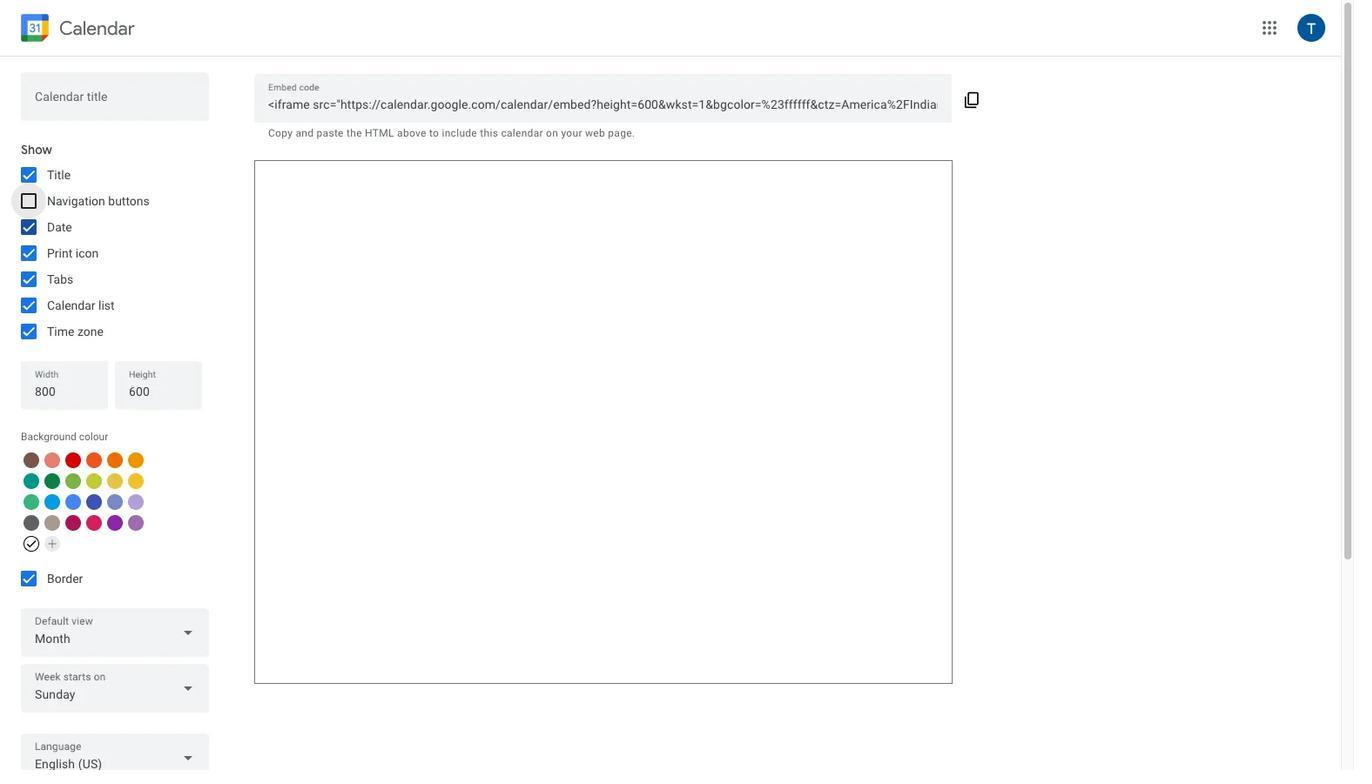 Task type: describe. For each thing, give the bounding box(es) containing it.
background
[[21, 431, 76, 443]]

to
[[429, 127, 439, 139]]

pistachio menu item
[[65, 474, 81, 490]]

mango menu item
[[128, 453, 144, 469]]

wisteria menu item
[[128, 495, 144, 510]]

paste
[[317, 127, 344, 139]]

border
[[47, 572, 83, 586]]

background colour
[[21, 431, 108, 443]]

this
[[480, 127, 498, 139]]

flamingo menu item
[[44, 453, 60, 469]]

content_copy
[[964, 91, 981, 109]]

sage menu item
[[24, 495, 39, 510]]

cocoa menu item
[[24, 453, 39, 469]]

basil menu item
[[44, 474, 60, 490]]

the
[[347, 127, 362, 139]]

zone
[[77, 325, 104, 339]]

print
[[47, 246, 73, 260]]

colour
[[79, 431, 108, 443]]

time zone
[[47, 325, 104, 339]]

amethyst menu item
[[128, 516, 144, 531]]

eucalyptus menu item
[[24, 474, 39, 490]]

birch menu item
[[44, 516, 60, 531]]

graphite menu item
[[24, 516, 39, 531]]

tabs
[[47, 273, 73, 287]]

print icon
[[47, 246, 99, 260]]

navigation buttons
[[47, 194, 150, 208]]

show
[[21, 142, 52, 158]]

navigation
[[47, 194, 105, 208]]

list
[[98, 299, 115, 313]]

calendar list
[[47, 299, 115, 313]]

date
[[47, 220, 72, 234]]

time
[[47, 325, 74, 339]]

add custom colour menu item
[[44, 537, 60, 552]]

your
[[561, 127, 582, 139]]

avocado menu item
[[86, 474, 102, 490]]

calendar colour menu item
[[24, 537, 39, 552]]

calendar for calendar list
[[47, 299, 95, 313]]



Task type: locate. For each thing, give the bounding box(es) containing it.
copy and paste the html above to include this calendar on your web page.
[[268, 127, 635, 139]]

None field
[[21, 609, 209, 658], [21, 665, 209, 713], [21, 734, 209, 771], [21, 609, 209, 658], [21, 665, 209, 713], [21, 734, 209, 771]]

None text field
[[268, 92, 938, 117]]

include
[[442, 127, 477, 139]]

calendar
[[59, 16, 135, 40], [47, 299, 95, 313]]

tomato menu item
[[65, 453, 81, 469]]

copy
[[268, 127, 293, 139]]

None text field
[[35, 91, 195, 115]]

beetroot menu item
[[65, 516, 81, 531]]

None number field
[[35, 380, 94, 404], [129, 380, 188, 404], [35, 380, 94, 404], [129, 380, 188, 404]]

title
[[47, 168, 71, 182]]

calendar link
[[17, 10, 135, 49]]

1 vertical spatial calendar
[[47, 299, 95, 313]]

grape menu item
[[107, 516, 123, 531]]

content_copy button
[[952, 78, 993, 119]]

page.
[[608, 127, 635, 139]]

cobalt menu item
[[65, 495, 81, 510]]

lavender menu item
[[107, 495, 123, 510]]

web
[[585, 127, 605, 139]]

tangerine menu item
[[86, 453, 102, 469]]

above
[[397, 127, 427, 139]]

on
[[546, 127, 558, 139]]

html
[[365, 127, 394, 139]]

calendar
[[501, 127, 543, 139]]

and
[[296, 127, 314, 139]]

0 vertical spatial calendar
[[59, 16, 135, 40]]

cherry blossom menu item
[[86, 516, 102, 531]]

calendar for calendar
[[59, 16, 135, 40]]

icon
[[76, 246, 99, 260]]

citron menu item
[[107, 474, 123, 490]]

pumpkin menu item
[[107, 453, 123, 469]]

buttons
[[108, 194, 150, 208]]

blueberry menu item
[[86, 495, 102, 510]]

peacock menu item
[[44, 495, 60, 510]]

banana menu item
[[128, 474, 144, 490]]



Task type: vqa. For each thing, say whether or not it's contained in the screenshot.
Thu
no



